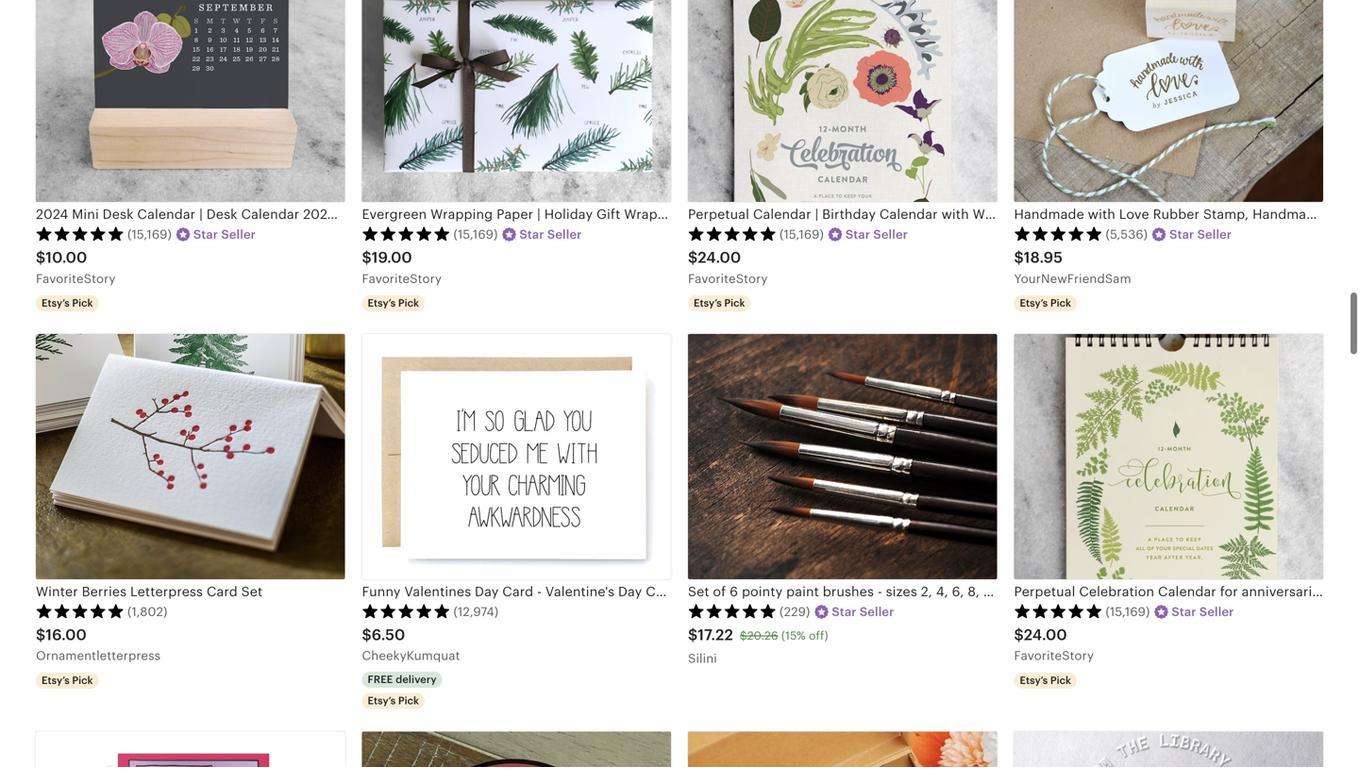 Task type: locate. For each thing, give the bounding box(es) containing it.
calendar left the "||"
[[1138, 207, 1197, 222]]

1 vertical spatial $ 24.00 favoritestory
[[1014, 627, 1094, 663]]

(15,169) for 5 out of 5 stars image associated with perpetual calendar | birthday calendar with wildflowers | celebration calendar || favorite story image
[[780, 228, 824, 242]]

1 vertical spatial 24.00
[[1024, 627, 1068, 644]]

$ 24.00 favoritestory
[[688, 249, 768, 286], [1014, 627, 1094, 663]]

0 horizontal spatial 24.00
[[698, 249, 741, 266]]

0 vertical spatial 24.00
[[698, 249, 741, 266]]

set of  6 pointy paint brushes  - sizes  2, 4, 6, 8, 10, 12  - watercolor brushes - high quality paint artist brush image
[[688, 334, 997, 580]]

star seller for perpetual calendar | birthday calendar with wildflowers | celebration calendar || favorite story image
[[846, 228, 908, 242]]

favoritestory
[[36, 272, 116, 286], [362, 272, 442, 286], [688, 272, 768, 286], [1014, 649, 1094, 663]]

| left birthday
[[815, 207, 819, 222]]

perpetual celebration calendar for anniversaries & birthdays  || favorite story image
[[1014, 334, 1324, 580]]

etsy's pick
[[42, 297, 93, 309], [368, 297, 419, 309], [694, 297, 745, 309], [1020, 297, 1072, 309], [42, 675, 93, 687], [1020, 675, 1072, 687]]

remember kids electricity will kill you  - sticker - vinyl with matte laminate sparky electrician handyman skilled trades image
[[362, 732, 671, 768]]

| right wildflowers
[[1052, 207, 1055, 222]]

calendar
[[753, 207, 812, 222], [880, 207, 938, 222], [1138, 207, 1197, 222], [1159, 584, 1217, 600]]

seller for 'set of  6 pointy paint brushes  - sizes  2, 4, 6, 8, 10, 12  - watercolor brushes - high quality paint artist brush' image
[[860, 605, 895, 619]]

1 horizontal spatial perpetual
[[1014, 584, 1076, 600]]

5 out of 5 stars image for evergreen wrapping paper | holiday gift wrap | flat sheet paper, recyclable gift wrap, illustrated gift wrap, 5 rolled sheets 'image'
[[362, 226, 451, 241]]

0 horizontal spatial perpetual
[[688, 207, 750, 222]]

star seller
[[193, 228, 256, 242], [520, 228, 582, 242], [846, 228, 908, 242], [1170, 228, 1232, 242], [832, 605, 895, 619], [1172, 605, 1234, 619]]

seller
[[221, 228, 256, 242], [547, 228, 582, 242], [874, 228, 908, 242], [1198, 228, 1232, 242], [860, 605, 895, 619], [1200, 605, 1234, 619]]

etsy's for evergreen wrapping paper | holiday gift wrap | flat sheet paper, recyclable gift wrap, illustrated gift wrap, 5 rolled sheets 'image'
[[368, 297, 396, 309]]

5 out of 5 stars image for perpetual calendar | birthday calendar with wildflowers | celebration calendar || favorite story image
[[688, 226, 777, 241]]

$ 10.00 favoritestory
[[36, 249, 116, 286]]

16.00
[[46, 627, 87, 644]]

celebration
[[1059, 207, 1135, 222], [1079, 584, 1155, 600]]

set
[[241, 584, 263, 600]]

free delivery etsy's pick
[[368, 674, 437, 707]]

(1,802)
[[127, 605, 168, 619]]

perpetual calendar | birthday calendar with wildflowers | celebration calendar || favorite story
[[688, 207, 1301, 222]]

bir
[[1344, 584, 1360, 600]]

1 horizontal spatial 24.00
[[1024, 627, 1068, 644]]

etsy's pick for winter berries letterpress card set image at left
[[42, 675, 93, 687]]

perpetual
[[688, 207, 750, 222], [1014, 584, 1076, 600]]

$
[[36, 249, 46, 266], [362, 249, 372, 266], [688, 249, 698, 266], [1014, 249, 1024, 266], [36, 627, 46, 644], [362, 627, 372, 644], [688, 627, 698, 644], [1014, 627, 1024, 644], [740, 630, 747, 642]]

etsy's pick for perpetual calendar | birthday calendar with wildflowers | celebration calendar || favorite story image
[[694, 297, 745, 309]]

favoritestory for 5 out of 5 stars image for the 2024 mini desk calendar | desk calendar 2024, orchids | easel desk calendar, small desk calendar | orchids || favorite story image
[[36, 272, 116, 286]]

pick for evergreen wrapping paper | holiday gift wrap | flat sheet paper, recyclable gift wrap, illustrated gift wrap, 5 rolled sheets 'image'
[[398, 297, 419, 309]]

etsy's for perpetual celebration calendar for anniversaries & birthdays  || favorite story image
[[1020, 675, 1048, 687]]

pick inside free delivery etsy's pick
[[398, 695, 419, 707]]

0 horizontal spatial $ 24.00 favoritestory
[[688, 249, 768, 286]]

(15,169)
[[127, 228, 172, 242], [454, 228, 498, 242], [780, 228, 824, 242], [1106, 605, 1150, 619]]

favoritestory for 5 out of 5 stars image for perpetual celebration calendar for anniversaries & birthdays  || favorite story image
[[1014, 649, 1094, 663]]

$ inside $ 10.00 favoritestory
[[36, 249, 46, 266]]

favoritestory for evergreen wrapping paper | holiday gift wrap | flat sheet paper, recyclable gift wrap, illustrated gift wrap, 5 rolled sheets 'image''s 5 out of 5 stars image
[[362, 272, 442, 286]]

0 horizontal spatial |
[[815, 207, 819, 222]]

$ inside $ 16.00 ornamentletterpress
[[36, 627, 46, 644]]

1 horizontal spatial |
[[1052, 207, 1055, 222]]

star seller for evergreen wrapping paper | holiday gift wrap | flat sheet paper, recyclable gift wrap, illustrated gift wrap, 5 rolled sheets 'image'
[[520, 228, 582, 242]]

perpetual for perpetual celebration calendar for anniversaries & bir
[[1014, 584, 1076, 600]]

2 | from the left
[[1052, 207, 1055, 222]]

$ inside $ 6.50 cheekykumquat
[[362, 627, 372, 644]]

0 vertical spatial perpetual
[[688, 207, 750, 222]]

etsy's inside free delivery etsy's pick
[[368, 695, 396, 707]]

$ inside $ 17.22 $ 20.26 (15% off)
[[740, 630, 747, 642]]

funny valentines day card - valentine's day card - valentine's day boyfriend - charming awkwardness. image
[[362, 334, 671, 580]]

pick
[[72, 297, 93, 309], [398, 297, 419, 309], [725, 297, 745, 309], [1051, 297, 1072, 309], [72, 675, 93, 687], [1051, 675, 1072, 687], [398, 695, 419, 707]]

5 out of 5 stars image for the 2024 mini desk calendar | desk calendar 2024, orchids | easel desk calendar, small desk calendar | orchids || favorite story image
[[36, 226, 125, 241]]

star for the 2024 mini desk calendar | desk calendar 2024, orchids | easel desk calendar, small desk calendar | orchids || favorite story image
[[193, 228, 218, 242]]

(15,169) for 5 out of 5 stars image for the 2024 mini desk calendar | desk calendar 2024, orchids | easel desk calendar, small desk calendar | orchids || favorite story image
[[127, 228, 172, 242]]

5 out of 5 stars image for winter berries letterpress card set image at left
[[36, 604, 125, 619]]

0 vertical spatial $ 24.00 favoritestory
[[688, 249, 768, 286]]

custom wax seal stamp kit for wedding invitation , custom wax stamp kit for gift , wax seal kit , initial wax seal stamp custom for gift image
[[688, 732, 997, 768]]

star seller for the 2024 mini desk calendar | desk calendar 2024, orchids | easel desk calendar, small desk calendar | orchids || favorite story image
[[193, 228, 256, 242]]

19.00
[[372, 249, 412, 266]]

5 out of 5 stars image for 'set of  6 pointy paint brushes  - sizes  2, 4, 6, 8, 10, 12  - watercolor brushes - high quality paint artist brush' image
[[688, 604, 777, 619]]

seller for the 2024 mini desk calendar | desk calendar 2024, orchids | easel desk calendar, small desk calendar | orchids || favorite story image
[[221, 228, 256, 242]]

etsy's
[[42, 297, 70, 309], [368, 297, 396, 309], [694, 297, 722, 309], [1020, 297, 1048, 309], [42, 675, 70, 687], [1020, 675, 1048, 687], [368, 695, 396, 707]]

seller for evergreen wrapping paper | holiday gift wrap | flat sheet paper, recyclable gift wrap, illustrated gift wrap, 5 rolled sheets 'image'
[[547, 228, 582, 242]]

calendar left birthday
[[753, 207, 812, 222]]

1 | from the left
[[815, 207, 819, 222]]

star seller for 'set of  6 pointy paint brushes  - sizes  2, 4, 6, 8, 10, 12  - watercolor brushes - high quality paint artist brush' image
[[832, 605, 895, 619]]

perpetual for perpetual calendar | birthday calendar with wildflowers | celebration calendar || favorite story
[[688, 207, 750, 222]]

|
[[815, 207, 819, 222], [1052, 207, 1055, 222]]

1 vertical spatial perpetual
[[1014, 584, 1076, 600]]

1 horizontal spatial $ 24.00 favoritestory
[[1014, 627, 1094, 663]]

5 out of 5 stars image
[[36, 226, 125, 241], [362, 226, 451, 241], [688, 226, 777, 241], [1014, 226, 1103, 241], [36, 604, 125, 619], [362, 604, 451, 619], [688, 604, 777, 619], [1014, 604, 1103, 619]]

etsy's for perpetual calendar | birthday calendar with wildflowers | celebration calendar || favorite story image
[[694, 297, 722, 309]]

5 out of 5 stars image for perpetual celebration calendar for anniversaries & birthdays  || favorite story image
[[1014, 604, 1103, 619]]

$ 16.00 ornamentletterpress
[[36, 627, 161, 663]]

6.50
[[372, 627, 405, 644]]

birthday
[[822, 207, 876, 222]]

pick for winter berries letterpress card set image at left
[[72, 675, 93, 687]]

perpetual celebration calendar for anniversaries & bir
[[1014, 584, 1360, 600]]

star
[[193, 228, 218, 242], [520, 228, 544, 242], [846, 228, 871, 242], [1170, 228, 1195, 242], [832, 605, 857, 619], [1172, 605, 1197, 619]]

18.95
[[1024, 249, 1063, 266]]

24.00
[[698, 249, 741, 266], [1024, 627, 1068, 644]]



Task type: describe. For each thing, give the bounding box(es) containing it.
(229)
[[780, 605, 810, 619]]

etsy's pick for the 2024 mini desk calendar | desk calendar 2024, orchids | easel desk calendar, small desk calendar | orchids || favorite story image
[[42, 297, 93, 309]]

winter berries letterpress card set
[[36, 584, 263, 600]]

&
[[1331, 584, 1340, 600]]

(15,169) for 5 out of 5 stars image for perpetual celebration calendar for anniversaries & birthdays  || favorite story image
[[1106, 605, 1150, 619]]

handmade with love rubber stamp, handmade by stamp for card making and crafts, business and shop personalized custom name stamp image
[[1014, 0, 1324, 202]]

$ 6.50 cheekykumquat
[[362, 627, 460, 663]]

$ 24.00 favoritestory for celebration
[[1014, 627, 1094, 663]]

seller for perpetual celebration calendar for anniversaries & birthdays  || favorite story image
[[1200, 605, 1234, 619]]

$ 18.95 yournewfriendsam
[[1014, 249, 1132, 286]]

star seller for perpetual celebration calendar for anniversaries & birthdays  || favorite story image
[[1172, 605, 1234, 619]]

$ 24.00 favoritestory for calendar
[[688, 249, 768, 286]]

(15,169) for evergreen wrapping paper | holiday gift wrap | flat sheet paper, recyclable gift wrap, illustrated gift wrap, 5 rolled sheets 'image''s 5 out of 5 stars image
[[454, 228, 498, 242]]

personalized from the library of book embosser, custom book stamp,library embosser,ex libris book lover gift image
[[1014, 732, 1324, 768]]

etsy's for winter berries letterpress card set image at left
[[42, 675, 70, 687]]

evergreen wrapping paper | holiday gift wrap | flat sheet paper, recyclable gift wrap, illustrated gift wrap, 5 rolled sheets image
[[362, 0, 671, 202]]

anniversaries
[[1242, 584, 1327, 600]]

calendar left for
[[1159, 584, 1217, 600]]

delivery
[[396, 674, 437, 686]]

favorite
[[1211, 207, 1263, 222]]

etsy's for the 2024 mini desk calendar | desk calendar 2024, orchids | easel desk calendar, small desk calendar | orchids || favorite story image
[[42, 297, 70, 309]]

with
[[942, 207, 969, 222]]

17.22
[[698, 627, 734, 644]]

star for perpetual celebration calendar for anniversaries & birthdays  || favorite story image
[[1172, 605, 1197, 619]]

wildflowers
[[973, 207, 1048, 222]]

24.00 for perpetual calendar | birthday calendar with wildflowers | celebration calendar || favorite story
[[698, 249, 741, 266]]

story
[[1266, 207, 1301, 222]]

pick for perpetual celebration calendar for anniversaries & birthdays  || favorite story image
[[1051, 675, 1072, 687]]

24.00 for perpetual celebration calendar for anniversaries & bir
[[1024, 627, 1068, 644]]

2024 mini desk calendar | desk calendar 2024, orchids | easel desk calendar, small desk calendar | orchids || favorite story image
[[36, 0, 345, 202]]

0 vertical spatial celebration
[[1059, 207, 1135, 222]]

free
[[368, 674, 393, 686]]

yournewfriendsam
[[1014, 272, 1132, 286]]

(12,974)
[[454, 605, 499, 619]]

card
[[207, 584, 238, 600]]

pick for the 2024 mini desk calendar | desk calendar 2024, orchids | easel desk calendar, small desk calendar | orchids || favorite story image
[[72, 297, 93, 309]]

berries
[[82, 584, 127, 600]]

seller for perpetual calendar | birthday calendar with wildflowers | celebration calendar || favorite story image
[[874, 228, 908, 242]]

star for perpetual calendar | birthday calendar with wildflowers | celebration calendar || favorite story image
[[846, 228, 871, 242]]

etsy's pick for perpetual celebration calendar for anniversaries & birthdays  || favorite story image
[[1020, 675, 1072, 687]]

etsy's pick for evergreen wrapping paper | holiday gift wrap | flat sheet paper, recyclable gift wrap, illustrated gift wrap, 5 rolled sheets 'image'
[[368, 297, 419, 309]]

for
[[1221, 584, 1239, 600]]

calendar left with
[[880, 207, 938, 222]]

20.26
[[747, 630, 779, 642]]

winter
[[36, 584, 78, 600]]

$ 19.00 favoritestory
[[362, 249, 442, 286]]

pick for perpetual calendar | birthday calendar with wildflowers | celebration calendar || favorite story image
[[725, 297, 745, 309]]

star for 'set of  6 pointy paint brushes  - sizes  2, 4, 6, 8, 10, 12  - watercolor brushes - high quality paint artist brush' image
[[832, 605, 857, 619]]

$ inside the $ 19.00 favoritestory
[[362, 249, 372, 266]]

off)
[[809, 630, 829, 642]]

three wise women | funny christian greeting card | available as single greeting card or set | 100% recycled paper image
[[36, 732, 345, 768]]

cheekykumquat
[[362, 649, 460, 663]]

star for evergreen wrapping paper | holiday gift wrap | flat sheet paper, recyclable gift wrap, illustrated gift wrap, 5 rolled sheets 'image'
[[520, 228, 544, 242]]

silini
[[688, 652, 717, 666]]

1 vertical spatial celebration
[[1079, 584, 1155, 600]]

(15%
[[782, 630, 806, 642]]

$ inside $ 18.95 yournewfriendsam
[[1014, 249, 1024, 266]]

ornamentletterpress
[[36, 649, 161, 663]]

letterpress
[[130, 584, 203, 600]]

||
[[1200, 207, 1207, 222]]

winter berries letterpress card set image
[[36, 334, 345, 580]]

$ 17.22 $ 20.26 (15% off)
[[688, 627, 829, 644]]

(5,536)
[[1106, 228, 1148, 242]]

favoritestory for 5 out of 5 stars image associated with perpetual calendar | birthday calendar with wildflowers | celebration calendar || favorite story image
[[688, 272, 768, 286]]

10.00
[[46, 249, 87, 266]]

perpetual calendar | birthday calendar with wildflowers | celebration calendar || favorite story image
[[688, 0, 997, 202]]



Task type: vqa. For each thing, say whether or not it's contained in the screenshot.
bottom Gifts for Kids
no



